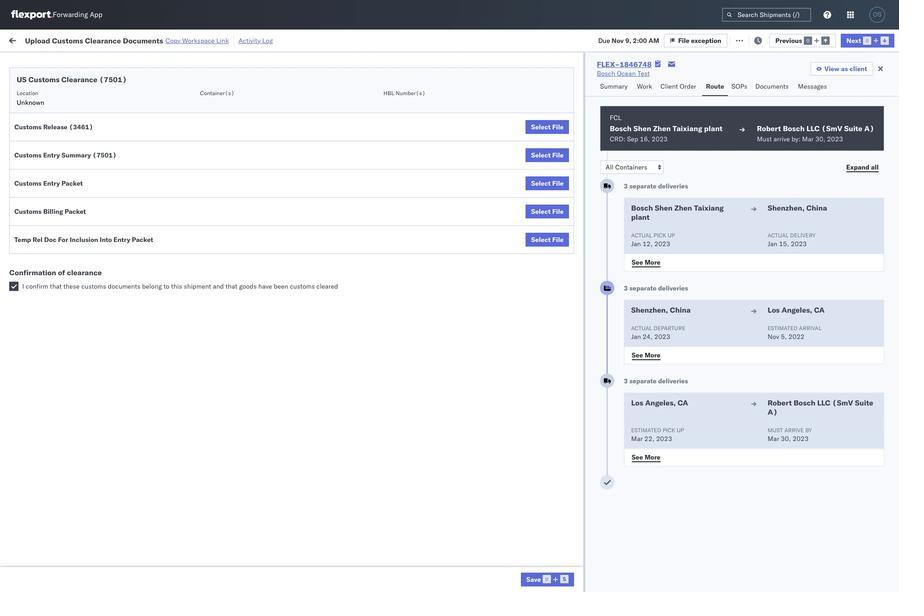 Task type: vqa. For each thing, say whether or not it's contained in the screenshot.
FLEX-1846748 link
yes



Task type: describe. For each thing, give the bounding box(es) containing it.
1 see from the top
[[632, 258, 643, 266]]

expand
[[846, 163, 869, 171]]

schedule pickup from los angeles, ca for sixth 'schedule pickup from los angeles, ca' link from the top of the page
[[21, 560, 135, 568]]

flex-1911408
[[549, 581, 597, 589]]

1 ping from the left
[[369, 560, 385, 569]]

batch
[[847, 36, 865, 44]]

3 flex-2130387 from the top
[[549, 377, 597, 386]]

view
[[825, 65, 839, 73]]

previous button
[[769, 34, 836, 47]]

5 schedule pickup from los angeles, ca link from the top
[[21, 295, 135, 304]]

1 schedule pickup from los angeles, ca button from the top
[[21, 132, 135, 143]]

action
[[867, 36, 887, 44]]

must for must arrive by: mar 30, 2023
[[757, 135, 772, 143]]

client order button
[[657, 78, 702, 96]]

1 see more from the top
[[632, 258, 661, 266]]

risk
[[192, 36, 202, 44]]

5 2130384 from the top
[[569, 520, 597, 528]]

angeles, for 6th 'schedule pickup from los angeles, ca' link from the bottom of the page
[[99, 133, 125, 141]]

5 maeu9408431 from the top
[[679, 459, 725, 467]]

crd:
[[610, 135, 625, 143]]

packet for customs billing packet
[[65, 208, 86, 216]]

plant for robert bosch llc (smv suite a)
[[704, 124, 723, 133]]

2:59 am est, feb 14, 2023
[[160, 560, 244, 569]]

mbl/mawb numbers
[[679, 75, 735, 82]]

customs billing packet
[[14, 208, 86, 216]]

hbl
[[383, 90, 394, 97]]

angeles, for 2nd 'schedule pickup from los angeles, ca' link from the bottom
[[99, 296, 125, 304]]

pickup for confirm pickup from los angeles, ca button
[[47, 255, 67, 263]]

demo
[[395, 93, 412, 101]]

1 hlxu6269489, from the top
[[663, 113, 710, 121]]

7:00 pm est, dec 23, 2022
[[160, 255, 244, 264]]

0 horizontal spatial shenzhen, china
[[631, 306, 691, 315]]

schedule pickup from los angeles, ca for fourth 'schedule pickup from los angeles, ca' link from the bottom of the page
[[21, 194, 135, 202]]

schedule pickup from los angeles, ca for 2nd 'schedule pickup from los angeles, ca' link from the bottom
[[21, 296, 135, 304]]

for
[[89, 57, 96, 64]]

clearance for upload customs clearance documents copy workspace link
[[85, 36, 121, 45]]

abcd1234560
[[614, 357, 660, 365]]

2 vertical spatial entry
[[114, 236, 130, 244]]

0 vertical spatial robert bosch llc (smv suite a)
[[757, 124, 874, 133]]

entry for summary
[[43, 151, 60, 159]]

2 ping from the left
[[434, 560, 450, 569]]

7 resize handle column header from the left
[[598, 72, 609, 593]]

schedule pickup from los angeles, ca for fifth 'schedule pickup from los angeles, ca' link from the bottom
[[21, 153, 135, 162]]

snoozed
[[193, 57, 215, 64]]

select file for temp rel doc for inclusion into entry packet
[[531, 236, 564, 244]]

(smv inside 'robert bosch llc (smv suite a)'
[[832, 398, 853, 408]]

0 vertical spatial (smv
[[822, 124, 842, 133]]

hlxu8034992 for fourth 'schedule pickup from los angeles, ca' link from the bottom of the page
[[712, 194, 757, 202]]

1662119
[[569, 357, 597, 365]]

3 test123456 from the top
[[679, 174, 718, 182]]

4 1889466 from the top
[[569, 276, 597, 284]]

2 schedule pickup from los angeles, ca link from the top
[[21, 153, 135, 162]]

see more button for shenzhen,
[[626, 349, 666, 362]]

los for confirm pickup from los angeles, ca button
[[83, 255, 94, 263]]

select file button for customs entry packet
[[526, 177, 569, 190]]

5 resize handle column header from the left
[[418, 72, 430, 593]]

robert inside 'robert bosch llc (smv suite a)'
[[768, 398, 792, 408]]

2 ping - test entity from the left
[[434, 560, 488, 569]]

shipment
[[184, 282, 211, 291]]

1 uetu5238478 from the top
[[663, 214, 708, 223]]

entry for packet
[[43, 179, 60, 188]]

schedule delivery appointment for flex-1889466
[[21, 235, 114, 243]]

2 schedule delivery appointment from the top
[[21, 174, 114, 182]]

1 schedule pickup from los angeles, ca link from the top
[[21, 132, 135, 142]]

of
[[58, 268, 65, 277]]

Search Shipments (/) text field
[[722, 8, 811, 22]]

1 horizontal spatial by:
[[792, 135, 800, 143]]

flex-1989365
[[549, 540, 597, 548]]

as
[[841, 65, 848, 73]]

my work
[[9, 34, 50, 46]]

operator
[[803, 75, 826, 82]]

(7501) for us customs clearance (7501)
[[99, 75, 127, 84]]

3 ceau7522281, hlxu6269489, hlxu8034992 from the top
[[614, 153, 757, 162]]

0 horizontal spatial exception
[[691, 36, 721, 45]]

rel
[[33, 236, 43, 244]]

1 flex-2130387 from the top
[[549, 316, 597, 325]]

12,
[[643, 240, 653, 248]]

2 nyku9743990 from the top
[[614, 418, 659, 426]]

3 ocean fcl from the top
[[304, 174, 337, 182]]

customs release (3461)
[[14, 123, 93, 131]]

1 gvcu5265864 from the top
[[614, 316, 659, 325]]

6 schedule pickup from los angeles, ca button from the top
[[21, 560, 135, 570]]

0 horizontal spatial shenzhen,
[[631, 306, 668, 315]]

see more for shenzhen,
[[632, 351, 661, 359]]

mbl/mawb
[[679, 75, 711, 82]]

bosch inside bosch ocean test "link"
[[597, 69, 615, 78]]

5 schedule pickup from los angeles, ca button from the top
[[21, 295, 135, 305]]

est, for 2:59
[[188, 560, 202, 569]]

confirm delivery button
[[21, 275, 70, 285]]

documents for upload customs clearance documents copy workspace link
[[123, 36, 163, 45]]

1 horizontal spatial shenzhen, china
[[768, 203, 827, 213]]

my
[[9, 34, 24, 46]]

up for jan 12, 2023
[[668, 232, 675, 239]]

from for 6th 'schedule pickup from los angeles, ca' link from the bottom of the page
[[72, 133, 85, 141]]

import work button
[[75, 30, 121, 50]]

estimated pick up mar 22, 2023
[[631, 427, 684, 443]]

22,
[[644, 435, 654, 443]]

4 2130387 from the top
[[569, 438, 597, 447]]

hlxu8034992 for 6th 'schedule pickup from los angeles, ca' link from the bottom of the page
[[712, 133, 757, 141]]

4 flex-2130384 from the top
[[549, 499, 597, 508]]

2 schedule delivery appointment link from the top
[[21, 173, 114, 182]]

number(s)
[[396, 90, 426, 97]]

select file for customs entry packet
[[531, 179, 564, 188]]

have
[[258, 282, 272, 291]]

flex-2006134
[[549, 560, 597, 569]]

5 ceau7522281, hlxu6269489, hlxu8034992 from the top
[[614, 194, 757, 202]]

1 flex-1889466 from the top
[[549, 215, 597, 223]]

file for customs entry packet
[[552, 179, 564, 188]]

4 hlxu8034992 from the top
[[712, 174, 757, 182]]

los for second schedule pickup from los angeles, ca 'button' from the bottom of the page
[[87, 296, 97, 304]]

2023 right the 16,
[[652, 135, 668, 143]]

delivery
[[790, 232, 816, 239]]

os
[[873, 11, 882, 18]]

11 resize handle column header from the left
[[882, 72, 894, 593]]

1 3 separate deliveries from the top
[[624, 182, 688, 190]]

2022 inside estimated arrival nov 5, 2022
[[789, 333, 805, 341]]

arrive for by
[[784, 427, 804, 434]]

Search Work text field
[[588, 33, 689, 47]]

1 horizontal spatial los angeles, ca
[[768, 306, 825, 315]]

1 2:59 am edt, nov 5, 2022 from the top
[[160, 113, 241, 121]]

arrival
[[799, 325, 822, 332]]

16,
[[640, 135, 650, 143]]

file for customs billing packet
[[552, 208, 564, 216]]

5 hlxu6269489, from the top
[[663, 194, 710, 202]]

est, for 7:00
[[187, 255, 201, 264]]

previous
[[775, 36, 802, 45]]

1 ceau7522281, hlxu6269489, hlxu8034992 from the top
[[614, 113, 757, 121]]

uetu5238478 for confirm pickup from los angeles, ca
[[663, 255, 708, 263]]

5 ocean fcl from the top
[[304, 255, 337, 264]]

3 hlxu8034992 from the top
[[712, 153, 757, 162]]

2 schedule pickup from los angeles, ca button from the top
[[21, 153, 135, 163]]

1 vertical spatial documents
[[755, 82, 789, 91]]

1 horizontal spatial a)
[[864, 124, 874, 133]]

1 vertical spatial summary
[[61, 151, 91, 159]]

see more button for los
[[626, 451, 666, 465]]

4 test123456 from the top
[[679, 194, 718, 203]]

arrive for by:
[[774, 135, 790, 143]]

6 schedule pickup from los angeles, ca link from the top
[[21, 560, 135, 569]]

2 flex-2130384 from the top
[[549, 418, 597, 426]]

file for customs release (3461)
[[552, 123, 564, 131]]

2 appointment from the top
[[76, 174, 114, 182]]

customs entry summary (7501)
[[14, 151, 117, 159]]

4 schedule pickup from los angeles, ca button from the top
[[21, 214, 135, 224]]

1 separate from the top
[[629, 182, 657, 190]]

3 2:59 am edt, nov 5, 2022 from the top
[[160, 174, 241, 182]]

10 resize handle column header from the left
[[852, 72, 864, 593]]

must arrive by mar 30, 2023
[[768, 427, 812, 443]]

work inside work button
[[637, 82, 652, 91]]

3 flex-2130384 from the top
[[549, 479, 597, 487]]

jan for jan 15, 2023
[[768, 240, 777, 248]]

client order
[[661, 82, 696, 91]]

select for customs entry packet
[[531, 179, 551, 188]]

2023 inside must arrive by mar 30, 2023
[[793, 435, 809, 443]]

forwarding
[[53, 10, 88, 19]]

select for customs release (3461)
[[531, 123, 551, 131]]

app
[[90, 10, 102, 19]]

1893174
[[569, 296, 597, 304]]

schedule delivery appointment link for flex-1889466
[[21, 234, 114, 243]]

select file for customs release (3461)
[[531, 123, 564, 131]]

schedule pickup from los angeles, ca for third 'schedule pickup from los angeles, ca' link from the bottom of the page
[[21, 214, 135, 223]]

1 3 from the top
[[624, 182, 628, 190]]

up for mar 22, 2023
[[677, 427, 684, 434]]

2 that from the left
[[226, 282, 237, 291]]

flexport demo consignee
[[369, 93, 445, 101]]

status : ready for work, blocked, in progress
[[51, 57, 168, 64]]

2023 inside the actual delivery jan 15, 2023
[[791, 240, 807, 248]]

documents for upload customs clearance documents
[[103, 92, 136, 101]]

work button
[[633, 78, 657, 96]]

import
[[79, 36, 99, 44]]

1 vertical spatial robert bosch llc (smv suite a)
[[768, 398, 873, 417]]

copy
[[166, 36, 181, 45]]

confirm delivery
[[21, 275, 70, 284]]

customs up location
[[28, 75, 60, 84]]

los for sixth schedule pickup from los angeles, ca 'button'
[[87, 560, 97, 568]]

ymluw236679313
[[679, 93, 738, 101]]

batch action button
[[833, 33, 893, 47]]

temp
[[14, 236, 31, 244]]

documents
[[108, 282, 140, 291]]

1 test123456 from the top
[[679, 133, 718, 142]]

3 gvcu5265864 from the top
[[614, 377, 659, 386]]

1911408
[[569, 581, 597, 589]]

test inside "link"
[[638, 69, 650, 78]]

a) inside 'robert bosch llc (smv suite a)'
[[768, 408, 778, 417]]

flex-1893174
[[549, 296, 597, 304]]

must arrive by: mar 30, 2023
[[757, 135, 843, 143]]

2 gvcu5265864 from the top
[[614, 337, 659, 345]]

schedule for second schedule pickup from los angeles, ca 'button' from the top
[[21, 153, 49, 162]]

1 horizontal spatial exception
[[754, 36, 784, 44]]

ceau7522281, for third schedule pickup from los angeles, ca 'button' from the top of the page
[[614, 194, 661, 202]]

save
[[526, 576, 541, 584]]

forwarding app
[[53, 10, 102, 19]]

summary button
[[596, 78, 633, 96]]

os button
[[867, 4, 888, 25]]

view as client
[[825, 65, 867, 73]]

1 horizontal spatial file exception
[[741, 36, 784, 44]]

8 resize handle column header from the left
[[663, 72, 674, 593]]

1 nyku9743990 from the top
[[614, 398, 659, 406]]

customs entry packet
[[14, 179, 83, 188]]

7 ocean fcl from the top
[[304, 296, 337, 304]]

route
[[706, 82, 724, 91]]

lhuu7894563, for confirm pickup from los angeles, ca
[[614, 255, 662, 263]]

angeles, for 'confirm pickup from los angeles, ca' link
[[95, 255, 121, 263]]

3 hlxu6269489, from the top
[[663, 153, 710, 162]]

customs inside button
[[44, 92, 70, 101]]

2 2130387 from the top
[[569, 337, 597, 345]]

0 vertical spatial shenzhen,
[[768, 203, 805, 213]]

24, inside 'actual departure jan 24, 2023'
[[643, 333, 653, 341]]

6 ocean fcl from the top
[[304, 276, 337, 284]]

confirm for confirm pickup from los angeles, ca
[[21, 255, 45, 263]]

3 edt, from the top
[[188, 133, 202, 142]]

clearance
[[67, 268, 102, 277]]

work inside import work button
[[101, 36, 117, 44]]

crd: sep 16, 2023
[[610, 135, 668, 143]]

confirm delivery link
[[21, 275, 70, 284]]

summary inside "button"
[[600, 82, 628, 91]]

actual for 15,
[[768, 232, 789, 239]]

1 edt, from the top
[[188, 93, 202, 101]]

0 vertical spatial llc
[[806, 124, 820, 133]]

workitem button
[[6, 73, 145, 83]]

1 that from the left
[[50, 282, 62, 291]]

2 edt, from the top
[[188, 113, 202, 121]]

customs down unknown
[[14, 123, 42, 131]]

5 flex-2130387 from the top
[[549, 459, 597, 467]]

billing
[[43, 208, 63, 216]]

flex-1846748 link
[[597, 60, 652, 69]]

pick for jan 12, 2023
[[654, 232, 666, 239]]

0 vertical spatial 24,
[[217, 276, 227, 284]]

expand all button
[[841, 160, 884, 174]]

suite inside 'robert bosch llc (smv suite a)'
[[855, 398, 873, 408]]

4 resize handle column header from the left
[[354, 72, 365, 593]]

aug
[[204, 93, 216, 101]]

lhuu7894563, uetu5238478 for confirm pickup from los angeles, ca
[[614, 255, 708, 263]]

from for fourth 'schedule pickup from los angeles, ca' link from the bottom of the page
[[72, 194, 85, 202]]

view as client button
[[810, 62, 873, 76]]

flexport. image
[[11, 10, 53, 19]]

2 flex-2130387 from the top
[[549, 337, 597, 345]]

3 2130384 from the top
[[569, 479, 597, 487]]

4 ceau7522281, from the top
[[614, 174, 661, 182]]

shen for shenzhen,
[[655, 203, 673, 213]]

schedule for 2nd schedule delivery appointment button from the bottom
[[21, 174, 49, 182]]

4 flex-1889466 from the top
[[549, 276, 597, 284]]

1 lhuu7894563, uetu5238478 from the top
[[614, 214, 708, 223]]

select file button for customs billing packet
[[526, 205, 569, 219]]

: for status
[[67, 57, 69, 64]]

4 schedule pickup from los angeles, ca link from the top
[[21, 214, 135, 223]]

to
[[164, 282, 169, 291]]

2 2:59 from the top
[[160, 133, 174, 142]]

belong
[[142, 282, 162, 291]]

plant for shenzhen, china
[[631, 213, 650, 222]]

abcdefg78456546 for 9:00 am est, dec 24, 2022
[[679, 276, 741, 284]]

dec for 24,
[[203, 276, 215, 284]]

los for 3rd schedule pickup from los angeles, ca 'button' from the bottom
[[87, 214, 97, 223]]

schedule for 3rd schedule pickup from los angeles, ca 'button' from the bottom
[[21, 214, 49, 223]]

est, for 9:00
[[188, 276, 202, 284]]

next button
[[841, 34, 894, 47]]

1 flex-2130384 from the top
[[549, 398, 597, 406]]

pick for mar 22, 2023
[[663, 427, 675, 434]]

4 ocean fcl from the top
[[304, 194, 337, 203]]

progress
[[145, 57, 168, 64]]

sops button
[[728, 78, 752, 96]]

bosch ocean test link
[[597, 69, 650, 78]]

location
[[17, 90, 38, 97]]

3 maeu9408431 from the top
[[679, 377, 725, 386]]

work,
[[98, 57, 112, 64]]

inclusion
[[70, 236, 98, 244]]

schedule delivery appointment for flex-1846748
[[21, 113, 114, 121]]

205 on track
[[213, 36, 251, 44]]

2023 up expand all "button"
[[827, 135, 843, 143]]

temp rel doc for inclusion into entry packet
[[14, 236, 153, 244]]



Task type: locate. For each thing, give the bounding box(es) containing it.
resize handle column header
[[143, 72, 154, 593], [254, 72, 265, 593], [289, 72, 300, 593], [354, 72, 365, 593], [418, 72, 430, 593], [518, 72, 529, 593], [598, 72, 609, 593], [663, 72, 674, 593], [788, 72, 799, 593], [852, 72, 864, 593], [882, 72, 894, 593]]

pickup for sixth schedule pickup from los angeles, ca 'button'
[[50, 560, 70, 568]]

workitem
[[10, 75, 34, 82]]

1 vertical spatial schedule delivery appointment button
[[21, 173, 114, 183]]

4 maeu9408431 from the top
[[679, 438, 725, 447]]

hlxu8034992 for flex-1846748's schedule delivery appointment link
[[712, 113, 757, 121]]

2 vertical spatial clearance
[[72, 92, 101, 101]]

0 vertical spatial entry
[[43, 151, 60, 159]]

ceau7522281, for 1st schedule pickup from los angeles, ca 'button' from the top of the page
[[614, 133, 661, 141]]

file exception down search shipments (/) text box in the top of the page
[[741, 36, 784, 44]]

mar inside must arrive by mar 30, 2023
[[768, 435, 779, 443]]

documents button
[[752, 78, 794, 96]]

select file button for customs release (3461)
[[526, 120, 569, 134]]

2 vertical spatial more
[[645, 453, 661, 462]]

upload inside button
[[21, 92, 42, 101]]

schedule delivery appointment down 'customs entry summary (7501)'
[[21, 174, 114, 182]]

see down 12,
[[632, 258, 643, 266]]

los inside button
[[83, 255, 94, 263]]

2 vertical spatial see more button
[[626, 451, 666, 465]]

3 for shenzhen, china
[[624, 284, 628, 293]]

0 vertical spatial up
[[668, 232, 675, 239]]

5 hlxu8034992 from the top
[[712, 194, 757, 202]]

3 separate deliveries for shenzhen,
[[624, 284, 688, 293]]

see more button down 'actual departure jan 24, 2023'
[[626, 349, 666, 362]]

numbers for mbl/mawb numbers
[[712, 75, 735, 82]]

select for customs entry summary (7501)
[[531, 151, 551, 159]]

work
[[26, 34, 50, 46]]

los angeles, ca up estimated arrival nov 5, 2022
[[768, 306, 825, 315]]

jan left 12,
[[631, 240, 641, 248]]

appointment up confirm pickup from los angeles, ca
[[76, 235, 114, 243]]

los
[[87, 133, 97, 141], [87, 153, 97, 162], [87, 194, 97, 202], [87, 214, 97, 223], [83, 255, 94, 263], [87, 296, 97, 304], [768, 306, 780, 315], [631, 398, 643, 408], [87, 560, 97, 568]]

bosch shen zhen taixiang plant up the 16,
[[610, 124, 723, 133]]

that down confirmation of clearance
[[50, 282, 62, 291]]

0 vertical spatial pick
[[654, 232, 666, 239]]

shenzhen, china up departure
[[631, 306, 691, 315]]

0 vertical spatial bosch shen zhen taixiang plant
[[610, 124, 723, 133]]

schedule for sixth schedule pickup from los angeles, ca 'button'
[[21, 560, 49, 568]]

zhen for robert bosch llc (smv suite a)
[[653, 124, 671, 133]]

upload
[[25, 36, 50, 45], [21, 92, 42, 101]]

mar for must arrive by: mar 30, 2023
[[802, 135, 814, 143]]

jan inside the actual delivery jan 15, 2023
[[768, 240, 777, 248]]

robert up must arrive by mar 30, 2023
[[768, 398, 792, 408]]

sops
[[732, 82, 747, 91]]

2 schedule delivery appointment button from the top
[[21, 173, 114, 183]]

ceau7522281, for schedule delivery appointment button related to flex-1846748
[[614, 113, 661, 121]]

china up departure
[[670, 306, 691, 315]]

entry down customs release (3461)
[[43, 151, 60, 159]]

packet right into
[[132, 236, 153, 244]]

a) up must arrive by mar 30, 2023
[[768, 408, 778, 417]]

2 abcdefg78456546 from the top
[[679, 276, 741, 284]]

1 vertical spatial china
[[670, 306, 691, 315]]

clearance inside button
[[72, 92, 101, 101]]

2023 inside 'actual departure jan 24, 2023'
[[654, 333, 670, 341]]

flex-2130384 button
[[534, 395, 599, 408], [534, 395, 599, 408], [534, 416, 599, 429], [534, 416, 599, 429], [534, 477, 599, 490], [534, 477, 599, 490], [534, 497, 599, 510], [534, 497, 599, 510], [534, 517, 599, 530], [534, 517, 599, 530]]

schedule for third schedule pickup from los angeles, ca 'button' from the top of the page
[[21, 194, 49, 202]]

import work
[[79, 36, 117, 44]]

in
[[138, 57, 144, 64]]

no
[[219, 57, 226, 64]]

shenzhen, down msdu7304509
[[631, 306, 668, 315]]

4 select file button from the top
[[526, 205, 569, 219]]

schedule delivery appointment button for flex-1846748
[[21, 112, 114, 122]]

see more for los
[[632, 453, 661, 462]]

30, inside must arrive by mar 30, 2023
[[781, 435, 791, 443]]

customs up customs billing packet
[[14, 179, 42, 188]]

see more down 12,
[[632, 258, 661, 266]]

est, right pm
[[187, 255, 201, 264]]

1 horizontal spatial 24,
[[643, 333, 653, 341]]

1 vertical spatial see more button
[[626, 349, 666, 362]]

uetu5238478 up actual pick up jan 12, 2023
[[663, 214, 708, 223]]

3 see more from the top
[[632, 453, 661, 462]]

2 separate from the top
[[629, 284, 657, 293]]

deliveries for angeles,
[[658, 377, 688, 386]]

0 vertical spatial deliveries
[[658, 182, 688, 190]]

dec
[[203, 255, 215, 264], [203, 276, 215, 284]]

appointment down 'customs entry summary (7501)'
[[76, 174, 114, 182]]

lhuu7894563, for schedule delivery appointment
[[614, 235, 662, 243]]

2023 right 22,
[[656, 435, 672, 443]]

flex-2130387
[[549, 316, 597, 325], [549, 337, 597, 345], [549, 377, 597, 386], [549, 438, 597, 447], [549, 459, 597, 467]]

actual for jan
[[631, 232, 652, 239]]

205
[[213, 36, 225, 44]]

from for sixth 'schedule pickup from los angeles, ca' link from the top of the page
[[72, 560, 85, 568]]

3:00
[[160, 93, 174, 101]]

1 vertical spatial zhen
[[674, 203, 692, 213]]

select
[[531, 123, 551, 131], [531, 151, 551, 159], [531, 179, 551, 188], [531, 208, 551, 216], [531, 236, 551, 244]]

clearance for us customs clearance (7501)
[[61, 75, 97, 84]]

upload right my
[[25, 36, 50, 45]]

1 select file from the top
[[531, 123, 564, 131]]

2022
[[229, 93, 245, 101], [225, 113, 241, 121], [225, 133, 241, 142], [225, 174, 241, 182], [225, 194, 241, 203], [228, 255, 244, 264], [229, 276, 245, 284], [789, 333, 805, 341]]

3 flex-1889466 from the top
[[549, 255, 597, 264]]

2 ceau7522281, from the top
[[614, 133, 661, 141]]

gvcu5265864
[[614, 316, 659, 325], [614, 337, 659, 345], [614, 377, 659, 386], [614, 438, 659, 447], [614, 459, 659, 467]]

mar inside estimated pick up mar 22, 2023
[[631, 435, 643, 443]]

upload for upload customs clearance documents copy workspace link
[[25, 36, 50, 45]]

more for shenzhen,
[[645, 351, 661, 359]]

1 vertical spatial entry
[[43, 179, 60, 188]]

work up caiu7969337
[[637, 82, 652, 91]]

link
[[216, 36, 229, 45]]

expand all
[[846, 163, 879, 171]]

schedule pickup from los angeles, ca link
[[21, 132, 135, 142], [21, 153, 135, 162], [21, 193, 135, 203], [21, 214, 135, 223], [21, 295, 135, 304], [21, 560, 135, 569]]

these
[[63, 282, 80, 291]]

5 schedule pickup from los angeles, ca from the top
[[21, 296, 135, 304]]

flex-2130384
[[549, 398, 597, 406], [549, 418, 597, 426], [549, 479, 597, 487], [549, 499, 597, 508], [549, 520, 597, 528]]

0 vertical spatial 30,
[[815, 135, 825, 143]]

ca inside button
[[123, 255, 131, 263]]

must inside must arrive by mar 30, 2023
[[768, 427, 783, 434]]

0 horizontal spatial up
[[668, 232, 675, 239]]

1 vertical spatial see more
[[632, 351, 661, 359]]

abcdefg78456546 for 7:00 pm est, dec 23, 2022
[[679, 255, 741, 264]]

jan left 15,
[[768, 240, 777, 248]]

4 flex-2130387 from the top
[[549, 438, 597, 447]]

4 lhuu7894563, uetu5238478 from the top
[[614, 276, 708, 284]]

clearance for upload customs clearance documents
[[72, 92, 101, 101]]

0 horizontal spatial by:
[[33, 57, 42, 65]]

2 resize handle column header from the left
[[254, 72, 265, 593]]

actual inside actual pick up jan 12, 2023
[[631, 232, 652, 239]]

est, left feb
[[188, 560, 202, 569]]

0 vertical spatial est,
[[187, 255, 201, 264]]

1 entity from the left
[[406, 560, 423, 569]]

fcl
[[325, 113, 337, 121], [610, 114, 622, 122], [325, 133, 337, 142], [325, 174, 337, 182], [325, 194, 337, 203], [325, 255, 337, 264], [325, 276, 337, 284], [325, 296, 337, 304], [325, 560, 337, 569]]

3 lhuu7894563, uetu5238478 from the top
[[614, 255, 708, 263]]

0 horizontal spatial summary
[[61, 151, 91, 159]]

3 select file button from the top
[[526, 177, 569, 190]]

upload customs clearance documents
[[21, 92, 136, 101]]

estimated arrival nov 5, 2022
[[768, 325, 822, 341]]

clearance up the upload customs clearance documents
[[61, 75, 97, 84]]

7:00
[[160, 255, 174, 264]]

shen up actual pick up jan 12, 2023
[[655, 203, 673, 213]]

0 vertical spatial arrive
[[774, 135, 790, 143]]

3 see from the top
[[632, 453, 643, 462]]

4 hlxu6269489, from the top
[[663, 174, 710, 182]]

2 see more button from the top
[[626, 349, 666, 362]]

at
[[184, 36, 190, 44]]

up
[[668, 232, 675, 239], [677, 427, 684, 434]]

deliveries
[[658, 182, 688, 190], [658, 284, 688, 293], [658, 377, 688, 386]]

robert bosch llc (smv suite a) up must arrive by: mar 30, 2023
[[757, 124, 874, 133]]

0 vertical spatial see more button
[[626, 256, 666, 269]]

2023 down by
[[793, 435, 809, 443]]

0 vertical spatial robert
[[757, 124, 781, 133]]

7 schedule from the top
[[21, 235, 49, 243]]

zimu3048342
[[679, 398, 723, 406]]

estimated inside estimated pick up mar 22, 2023
[[631, 427, 661, 434]]

1 : from the left
[[67, 57, 69, 64]]

angeles, for fourth 'schedule pickup from los angeles, ca' link from the bottom of the page
[[99, 194, 125, 202]]

shen
[[633, 124, 651, 133], [655, 203, 673, 213]]

2 vertical spatial schedule delivery appointment button
[[21, 234, 114, 244]]

arrive inside must arrive by mar 30, 2023
[[784, 427, 804, 434]]

see down 'actual departure jan 24, 2023'
[[632, 351, 643, 359]]

2 vertical spatial schedule delivery appointment
[[21, 235, 114, 243]]

: left no
[[215, 57, 216, 64]]

jan up 'abcd1234560' on the right bottom of the page
[[631, 333, 641, 341]]

workspace
[[182, 36, 215, 45]]

1 resize handle column header from the left
[[143, 72, 154, 593]]

actual inside 'actual departure jan 24, 2023'
[[631, 325, 652, 332]]

1 vertical spatial see
[[632, 351, 643, 359]]

shen up the 16,
[[633, 124, 651, 133]]

1 horizontal spatial work
[[637, 82, 652, 91]]

zhen inside "bosch shen zhen taixiang plant"
[[674, 203, 692, 213]]

numbers
[[712, 75, 735, 82], [614, 79, 637, 86]]

work right import
[[101, 36, 117, 44]]

2 ocean fcl from the top
[[304, 133, 337, 142]]

customs up status
[[52, 36, 83, 45]]

zhen for shenzhen, china
[[674, 203, 692, 213]]

0 horizontal spatial estimated
[[631, 427, 661, 434]]

pick inside estimated pick up mar 22, 2023
[[663, 427, 675, 434]]

1 2130387 from the top
[[569, 316, 597, 325]]

shenzhen, china up the delivery
[[768, 203, 827, 213]]

30, for by:
[[815, 135, 825, 143]]

packet right billing
[[65, 208, 86, 216]]

schedule for second schedule pickup from los angeles, ca 'button' from the bottom of the page
[[21, 296, 49, 304]]

container numbers
[[614, 72, 639, 86]]

packet
[[61, 179, 83, 188], [65, 208, 86, 216], [132, 236, 153, 244]]

schedule for schedule delivery appointment button corresponding to flex-1889466
[[21, 235, 49, 243]]

2 vertical spatial separate
[[629, 377, 657, 386]]

1 schedule delivery appointment from the top
[[21, 113, 114, 121]]

2 vertical spatial deliveries
[[658, 377, 688, 386]]

plant inside "bosch shen zhen taixiang plant"
[[631, 213, 650, 222]]

3 schedule pickup from los angeles, ca link from the top
[[21, 193, 135, 203]]

jan inside 'actual departure jan 24, 2023'
[[631, 333, 641, 341]]

0 vertical spatial shenzhen, china
[[768, 203, 827, 213]]

0 vertical spatial upload
[[25, 36, 50, 45]]

doc
[[44, 236, 56, 244]]

0 horizontal spatial entity
[[406, 560, 423, 569]]

schedule for 1st schedule pickup from los angeles, ca 'button' from the top of the page
[[21, 133, 49, 141]]

more down 'actual departure jan 24, 2023'
[[645, 351, 661, 359]]

by:
[[33, 57, 42, 65], [792, 135, 800, 143]]

24, up 'abcd1234560' on the right bottom of the page
[[643, 333, 653, 341]]

0 vertical spatial 3
[[624, 182, 628, 190]]

2023 down departure
[[654, 333, 670, 341]]

activity
[[239, 36, 261, 45]]

1 vertical spatial upload
[[21, 92, 42, 101]]

(7501) for customs entry summary (7501)
[[93, 151, 117, 159]]

2130387
[[569, 316, 597, 325], [569, 337, 597, 345], [569, 377, 597, 386], [569, 438, 597, 447], [569, 459, 597, 467]]

: for snoozed
[[215, 57, 216, 64]]

2 vertical spatial see more
[[632, 453, 661, 462]]

2 test123456 from the top
[[679, 154, 718, 162]]

schedule delivery appointment link up the release
[[21, 112, 114, 121]]

3 separate deliveries for los
[[624, 377, 688, 386]]

documents right sops button
[[755, 82, 789, 91]]

2 1889466 from the top
[[569, 235, 597, 243]]

estimated
[[768, 325, 798, 332], [631, 427, 661, 434]]

customs left billing
[[14, 208, 42, 216]]

caiu7969337
[[614, 92, 657, 101]]

1 schedule from the top
[[21, 113, 49, 121]]

zhen up crd: sep 16, 2023
[[653, 124, 671, 133]]

2 flex-1889466 from the top
[[549, 235, 597, 243]]

see more button down 12,
[[626, 256, 666, 269]]

uetu5238478 for schedule delivery appointment
[[663, 235, 708, 243]]

0 vertical spatial by:
[[33, 57, 42, 65]]

1 select from the top
[[531, 123, 551, 131]]

1 vertical spatial shenzhen, china
[[631, 306, 691, 315]]

pick inside actual pick up jan 12, 2023
[[654, 232, 666, 239]]

0 horizontal spatial mar
[[631, 435, 643, 443]]

appointment up (3461)
[[76, 113, 114, 121]]

8 schedule from the top
[[21, 296, 49, 304]]

0 horizontal spatial file exception
[[678, 36, 721, 45]]

more down 12,
[[645, 258, 661, 266]]

shenzhen, up the delivery
[[768, 203, 805, 213]]

9 resize handle column header from the left
[[788, 72, 799, 593]]

1 vertical spatial (smv
[[832, 398, 853, 408]]

1 vertical spatial bosch shen zhen taixiang plant
[[631, 203, 724, 222]]

lhuu7894563, for confirm delivery
[[614, 276, 662, 284]]

2 vertical spatial see
[[632, 453, 643, 462]]

6 resize handle column header from the left
[[518, 72, 529, 593]]

1 vertical spatial llc
[[817, 398, 831, 408]]

i
[[22, 282, 24, 291]]

3 nyku9743990 from the top
[[614, 479, 659, 487]]

schedule delivery appointment button up the release
[[21, 112, 114, 122]]

confirm for confirm delivery
[[21, 275, 45, 284]]

schedule pickup from los angeles, ca
[[21, 133, 135, 141], [21, 153, 135, 162], [21, 194, 135, 202], [21, 214, 135, 223], [21, 296, 135, 304], [21, 560, 135, 568]]

1 horizontal spatial zhen
[[674, 203, 692, 213]]

plant down ymluw236679313
[[704, 124, 723, 133]]

4 lhuu7894563, from the top
[[614, 276, 662, 284]]

lhuu7894563, uetu5238478 for confirm delivery
[[614, 276, 708, 284]]

estimated inside estimated arrival nov 5, 2022
[[768, 325, 798, 332]]

5 flex-2130384 from the top
[[549, 520, 597, 528]]

9 schedule from the top
[[21, 560, 49, 568]]

select file for customs billing packet
[[531, 208, 564, 216]]

ocean inside "link"
[[617, 69, 636, 78]]

0 vertical spatial schedule delivery appointment link
[[21, 112, 114, 121]]

schedule delivery appointment
[[21, 113, 114, 121], [21, 174, 114, 182], [21, 235, 114, 243]]

llc inside 'robert bosch llc (smv suite a)'
[[817, 398, 831, 408]]

2 lhuu7894563, from the top
[[614, 235, 662, 243]]

1 vertical spatial packet
[[65, 208, 86, 216]]

activity log button
[[239, 35, 273, 46]]

ping
[[369, 560, 385, 569], [434, 560, 450, 569]]

1 2:59 from the top
[[160, 113, 174, 121]]

plant up actual pick up jan 12, 2023
[[631, 213, 650, 222]]

1 ping - test entity from the left
[[369, 560, 423, 569]]

see more button
[[626, 256, 666, 269], [626, 349, 666, 362], [626, 451, 666, 465]]

up inside actual pick up jan 12, 2023
[[668, 232, 675, 239]]

location unknown
[[17, 90, 44, 107]]

see down estimated pick up mar 22, 2023
[[632, 453, 643, 462]]

taixiang for robert bosch llc (smv suite a)
[[673, 124, 702, 133]]

(0)
[[150, 36, 163, 44]]

customs right been
[[290, 282, 315, 291]]

0 vertical spatial summary
[[600, 82, 628, 91]]

0 vertical spatial plant
[[704, 124, 723, 133]]

1 horizontal spatial that
[[226, 282, 237, 291]]

3 select file from the top
[[531, 179, 564, 188]]

5 2130387 from the top
[[569, 459, 597, 467]]

1 vertical spatial estimated
[[631, 427, 661, 434]]

dec down 7:00 pm est, dec 23, 2022
[[203, 276, 215, 284]]

2 vertical spatial appointment
[[76, 235, 114, 243]]

entry up customs billing packet
[[43, 179, 60, 188]]

actions
[[869, 75, 888, 82]]

None checkbox
[[9, 282, 18, 291]]

angeles, inside button
[[95, 255, 121, 263]]

flex-1911408 button
[[534, 579, 599, 591], [534, 579, 599, 591]]

(7501) down "status : ready for work, blocked, in progress"
[[99, 75, 127, 84]]

flex-
[[597, 60, 620, 69], [549, 93, 569, 101], [549, 113, 569, 121], [549, 133, 569, 142], [549, 154, 569, 162], [549, 174, 569, 182], [549, 194, 569, 203], [549, 215, 569, 223], [549, 235, 569, 243], [549, 255, 569, 264], [549, 276, 569, 284], [549, 296, 569, 304], [549, 316, 569, 325], [549, 337, 569, 345], [549, 357, 569, 365], [549, 377, 569, 386], [549, 398, 569, 406], [549, 418, 569, 426], [549, 438, 569, 447], [549, 459, 569, 467], [549, 479, 569, 487], [549, 499, 569, 508], [549, 520, 569, 528], [549, 540, 569, 548], [549, 560, 569, 569], [549, 581, 569, 589]]

summary down bosch ocean test "link"
[[600, 82, 628, 91]]

zhen up actual pick up jan 12, 2023
[[674, 203, 692, 213]]

8 ocean fcl from the top
[[304, 560, 337, 569]]

0 horizontal spatial 24,
[[217, 276, 227, 284]]

3 schedule pickup from los angeles, ca from the top
[[21, 194, 135, 202]]

pickup for second schedule pickup from los angeles, ca 'button' from the bottom of the page
[[50, 296, 70, 304]]

24, down 23,
[[217, 276, 227, 284]]

exception down search shipments (/) text box in the top of the page
[[754, 36, 784, 44]]

documents down blocked,
[[103, 92, 136, 101]]

actual for 24,
[[631, 325, 652, 332]]

file for temp rel doc for inclusion into entry packet
[[552, 236, 564, 244]]

entry right into
[[114, 236, 130, 244]]

2 vertical spatial nyku9743990
[[614, 479, 659, 487]]

bosch shen zhen taixiang plant for shenzhen, china
[[631, 203, 724, 222]]

jan for jan 24, 2023
[[631, 333, 641, 341]]

ceau7522281, hlxu6269489, hlxu8034992
[[614, 113, 757, 121], [614, 133, 757, 141], [614, 153, 757, 162], [614, 174, 757, 182], [614, 194, 757, 202]]

2 vertical spatial est,
[[188, 560, 202, 569]]

3 2:59 from the top
[[160, 174, 174, 182]]

up inside estimated pick up mar 22, 2023
[[677, 427, 684, 434]]

1 deliveries from the top
[[658, 182, 688, 190]]

separate for los
[[629, 377, 657, 386]]

4 2130384 from the top
[[569, 499, 597, 508]]

3 schedule delivery appointment button from the top
[[21, 234, 114, 244]]

3 for los angeles, ca
[[624, 377, 628, 386]]

--
[[679, 357, 687, 365]]

deliveries for china
[[658, 284, 688, 293]]

1 vertical spatial schedule delivery appointment
[[21, 174, 114, 182]]

schedule delivery appointment link down 'customs entry summary (7501)'
[[21, 173, 114, 182]]

upload for upload customs clearance documents
[[21, 92, 42, 101]]

1 hlxu8034992 from the top
[[712, 113, 757, 121]]

see for shenzhen,
[[632, 351, 643, 359]]

robert up must arrive by: mar 30, 2023
[[757, 124, 781, 133]]

1 horizontal spatial entity
[[471, 560, 488, 569]]

bosch shen zhen taixiang plant up actual pick up jan 12, 2023
[[631, 203, 724, 222]]

3 deliveries from the top
[[658, 377, 688, 386]]

2023 inside estimated pick up mar 22, 2023
[[656, 435, 672, 443]]

4 edt, from the top
[[188, 174, 202, 182]]

0 vertical spatial work
[[101, 36, 117, 44]]

client
[[850, 65, 867, 73]]

must for must arrive by mar 30, 2023
[[768, 427, 783, 434]]

1 horizontal spatial up
[[677, 427, 684, 434]]

0 horizontal spatial los angeles, ca
[[631, 398, 688, 408]]

0 horizontal spatial numbers
[[614, 79, 637, 86]]

estimated left arrival
[[768, 325, 798, 332]]

2 maeu9408431 from the top
[[679, 337, 725, 345]]

see
[[632, 258, 643, 266], [632, 351, 643, 359], [632, 453, 643, 462]]

2 ceau7522281, hlxu6269489, hlxu8034992 from the top
[[614, 133, 757, 141]]

2 2130384 from the top
[[569, 418, 597, 426]]

3 schedule pickup from los angeles, ca button from the top
[[21, 193, 135, 204]]

1 horizontal spatial estimated
[[768, 325, 798, 332]]

0 vertical spatial suite
[[844, 124, 863, 133]]

select file button for temp rel doc for inclusion into entry packet
[[526, 233, 569, 247]]

nyku9743990
[[614, 398, 659, 406], [614, 418, 659, 426], [614, 479, 659, 487]]

pickup for third schedule pickup from los angeles, ca 'button' from the top of the page
[[50, 194, 70, 202]]

0 vertical spatial nyku9743990
[[614, 398, 659, 406]]

1 maeu9408431 from the top
[[679, 316, 725, 325]]

0 horizontal spatial plant
[[631, 213, 650, 222]]

1 vertical spatial clearance
[[61, 75, 97, 84]]

uetu5238478 down actual pick up jan 12, 2023
[[663, 255, 708, 263]]

clearance down workitem 'button'
[[72, 92, 101, 101]]

next
[[847, 36, 861, 45]]

1 vertical spatial schedule delivery appointment link
[[21, 173, 114, 182]]

uetu5238478 up maeu9736123
[[663, 276, 708, 284]]

due nov 9, 2:00 am
[[598, 36, 659, 45]]

see more button down 22,
[[626, 451, 666, 465]]

(smv
[[822, 124, 842, 133], [832, 398, 853, 408]]

schedule delivery appointment button down 'customs entry summary (7501)'
[[21, 173, 114, 183]]

2023 inside actual pick up jan 12, 2023
[[654, 240, 670, 248]]

4 2:59 from the top
[[160, 194, 174, 203]]

2 deliveries from the top
[[658, 284, 688, 293]]

angeles, for sixth 'schedule pickup from los angeles, ca' link from the top of the page
[[99, 560, 125, 568]]

2 customs from the left
[[290, 282, 315, 291]]

1 vertical spatial up
[[677, 427, 684, 434]]

select for temp rel doc for inclusion into entry packet
[[531, 236, 551, 244]]

1 vertical spatial shen
[[655, 203, 673, 213]]

packet down 'customs entry summary (7501)'
[[61, 179, 83, 188]]

confirmation of clearance
[[9, 268, 102, 277]]

1 horizontal spatial customs
[[290, 282, 315, 291]]

from inside button
[[68, 255, 82, 263]]

feb
[[203, 560, 215, 569]]

los angeles, ca up estimated pick up mar 22, 2023
[[631, 398, 688, 408]]

from for third 'schedule pickup from los angeles, ca' link from the bottom of the page
[[72, 214, 85, 223]]

1 vertical spatial 3
[[624, 284, 628, 293]]

flex-1889466 button
[[534, 212, 599, 225], [534, 212, 599, 225], [534, 233, 599, 246], [534, 233, 599, 246], [534, 253, 599, 266], [534, 253, 599, 266], [534, 273, 599, 286], [534, 273, 599, 286]]

appointment for flex-1889466
[[76, 235, 114, 243]]

bosch inside 'robert bosch llc (smv suite a)'
[[794, 398, 815, 408]]

1 horizontal spatial plant
[[704, 124, 723, 133]]

nov inside estimated arrival nov 5, 2022
[[768, 333, 779, 341]]

2:59 am edt, nov 5, 2022
[[160, 113, 241, 121], [160, 133, 241, 142], [160, 174, 241, 182], [160, 194, 241, 203]]

see more down 'actual departure jan 24, 2023'
[[632, 351, 661, 359]]

delivery inside button
[[47, 275, 70, 284]]

schedule delivery appointment up 'confirm pickup from los angeles, ca' link
[[21, 235, 114, 243]]

see for los
[[632, 453, 643, 462]]

shen for robert
[[633, 124, 651, 133]]

5 select from the top
[[531, 236, 551, 244]]

schedule delivery appointment link for flex-1846748
[[21, 112, 114, 121]]

2 2:59 am edt, nov 5, 2022 from the top
[[160, 133, 241, 142]]

estimated up 22,
[[631, 427, 661, 434]]

1 schedule delivery appointment button from the top
[[21, 112, 114, 122]]

5 gvcu5265864 from the top
[[614, 459, 659, 467]]

1 abcdefg78456546 from the top
[[679, 255, 741, 264]]

4 gvcu5265864 from the top
[[614, 438, 659, 447]]

schedule delivery appointment link up 'confirm pickup from los angeles, ca' link
[[21, 234, 114, 243]]

0 horizontal spatial work
[[101, 36, 117, 44]]

china up the delivery
[[806, 203, 827, 213]]

actual departure jan 24, 2023
[[631, 325, 685, 341]]

pickup for 3rd schedule pickup from los angeles, ca 'button' from the bottom
[[50, 214, 70, 223]]

confirm pickup from los angeles, ca
[[21, 255, 131, 263]]

numbers inside container numbers
[[614, 79, 637, 86]]

2 entity from the left
[[471, 560, 488, 569]]

for
[[58, 236, 68, 244]]

exception up mbl/mawb numbers
[[691, 36, 721, 45]]

0 vertical spatial schedule delivery appointment button
[[21, 112, 114, 122]]

2023 right 12,
[[654, 240, 670, 248]]

schedule delivery appointment up the release
[[21, 113, 114, 121]]

actual up 12,
[[631, 232, 652, 239]]

1 horizontal spatial summary
[[600, 82, 628, 91]]

see more
[[632, 258, 661, 266], [632, 351, 661, 359], [632, 453, 661, 462]]

save button
[[521, 573, 574, 587]]

2 vertical spatial 3
[[624, 377, 628, 386]]

2 vertical spatial packet
[[132, 236, 153, 244]]

0 vertical spatial packet
[[61, 179, 83, 188]]

dec left 23,
[[203, 255, 215, 264]]

summary down (3461)
[[61, 151, 91, 159]]

jan inside actual pick up jan 12, 2023
[[631, 240, 641, 248]]

3 separate from the top
[[629, 377, 657, 386]]

0 horizontal spatial a)
[[768, 408, 778, 417]]

1 horizontal spatial ping
[[434, 560, 450, 569]]

file exception up mbl/mawb
[[678, 36, 721, 45]]

ready
[[71, 57, 87, 64]]

2023 right 14,
[[228, 560, 244, 569]]

upload down us
[[21, 92, 42, 101]]

confirm pickup from los angeles, ca link
[[21, 254, 131, 264]]

2 hlxu8034992 from the top
[[712, 133, 757, 141]]

actual inside the actual delivery jan 15, 2023
[[768, 232, 789, 239]]

from for 'confirm pickup from los angeles, ca' link
[[68, 255, 82, 263]]

select file button for customs entry summary (7501)
[[526, 148, 569, 162]]

messages
[[798, 82, 827, 91]]

3 lhuu7894563, from the top
[[614, 255, 662, 263]]

angeles, for fifth 'schedule pickup from los angeles, ca' link from the bottom
[[99, 153, 125, 162]]

customs
[[52, 36, 83, 45], [28, 75, 60, 84], [44, 92, 70, 101], [14, 123, 42, 131], [14, 151, 42, 159], [14, 179, 42, 188], [14, 208, 42, 216]]

confirm
[[26, 282, 48, 291]]

0 horizontal spatial ping
[[369, 560, 385, 569]]

separate for shenzhen,
[[629, 284, 657, 293]]

0 horizontal spatial :
[[67, 57, 69, 64]]

more down 22,
[[645, 453, 661, 462]]

1 vertical spatial taixiang
[[694, 203, 724, 213]]

5 2:59 from the top
[[160, 560, 174, 569]]

pickup inside button
[[47, 255, 67, 263]]

appointment for flex-1846748
[[76, 113, 114, 121]]

order
[[680, 82, 696, 91]]

1 vertical spatial must
[[768, 427, 783, 434]]

mar for estimated pick up mar 22, 2023
[[631, 435, 643, 443]]

0 vertical spatial separate
[[629, 182, 657, 190]]

see more down 22,
[[632, 453, 661, 462]]

0 vertical spatial china
[[806, 203, 827, 213]]

angeles, for third 'schedule pickup from los angeles, ca' link from the bottom of the page
[[99, 214, 125, 223]]

clearance up work,
[[85, 36, 121, 45]]

select file for customs entry summary (7501)
[[531, 151, 564, 159]]

2023 down the delivery
[[791, 240, 807, 248]]

4 uetu5238478 from the top
[[663, 276, 708, 284]]

customs up customs entry packet on the left
[[14, 151, 42, 159]]

1 lhuu7894563, from the top
[[614, 214, 662, 223]]

0 horizontal spatial shen
[[633, 124, 651, 133]]

5,
[[217, 113, 223, 121], [217, 133, 223, 142], [217, 174, 223, 182], [217, 194, 223, 203], [781, 333, 787, 341]]

exception
[[754, 36, 784, 44], [691, 36, 721, 45]]

lhuu7894563, uetu5238478
[[614, 214, 708, 223], [614, 235, 708, 243], [614, 255, 708, 263], [614, 276, 708, 284]]

0 vertical spatial confirm
[[21, 255, 45, 263]]

3 uetu5238478 from the top
[[663, 255, 708, 263]]

pm
[[175, 255, 186, 264]]

los for third schedule pickup from los angeles, ca 'button' from the top of the page
[[87, 194, 97, 202]]

(7501) down (3461)
[[93, 151, 117, 159]]

into
[[100, 236, 112, 244]]

customs down us customs clearance (7501)
[[44, 92, 70, 101]]

5, inside estimated arrival nov 5, 2022
[[781, 333, 787, 341]]

0 vertical spatial clearance
[[85, 36, 121, 45]]

23,
[[216, 255, 226, 264]]

1 schedule delivery appointment link from the top
[[21, 112, 114, 121]]

1 vertical spatial nyku9743990
[[614, 418, 659, 426]]

19,
[[218, 93, 228, 101]]

(7501)
[[99, 75, 127, 84], [93, 151, 117, 159]]

uetu5238478 for confirm delivery
[[663, 276, 708, 284]]

0 vertical spatial appointment
[[76, 113, 114, 121]]

actual pick up jan 12, 2023
[[631, 232, 675, 248]]

5 edt, from the top
[[188, 194, 202, 203]]

2 3 from the top
[[624, 284, 628, 293]]

1 vertical spatial suite
[[855, 398, 873, 408]]

robert bosch llc (smv suite a) up by
[[768, 398, 873, 417]]

unknown
[[17, 98, 44, 107]]

1 vertical spatial appointment
[[76, 174, 114, 182]]

documents up in in the top left of the page
[[123, 36, 163, 45]]

1 vertical spatial abcdefg78456546
[[679, 276, 741, 284]]

2 select file button from the top
[[526, 148, 569, 162]]

1 ocean fcl from the top
[[304, 113, 337, 121]]



